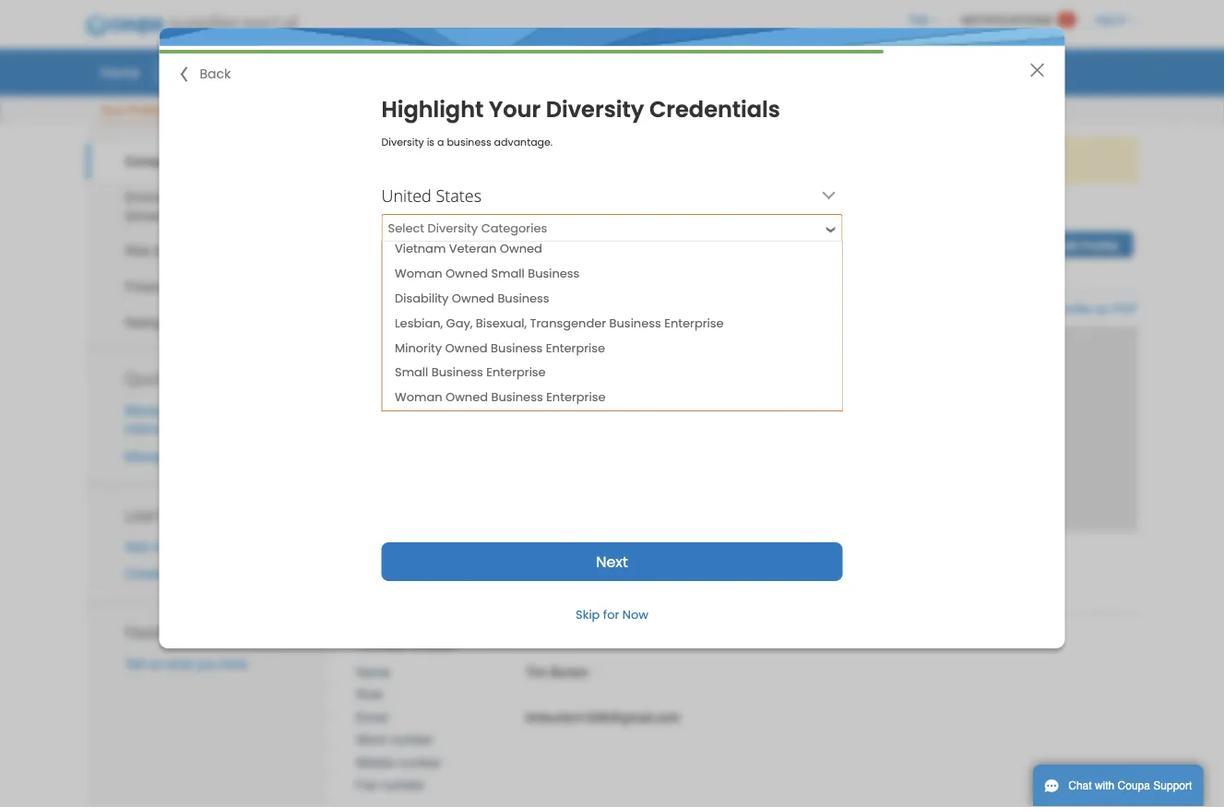Task type: describe. For each thing, give the bounding box(es) containing it.
links
[[170, 368, 207, 389]]

enterprise down small business enterprise option
[[546, 389, 605, 406]]

bisexual,
[[475, 315, 526, 332]]

1 horizontal spatial small
[[491, 265, 524, 282]]

what
[[165, 657, 193, 671]]

download profile as pdf
[[994, 301, 1138, 316]]

profile for your profile
[[128, 103, 162, 117]]

payment
[[175, 403, 225, 418]]

enterprise down 'disability owned business' option on the top of the page
[[664, 315, 723, 332]]

as
[[457, 553, 473, 568]]

burton for tim burton
[[551, 665, 589, 680]]

support
[[1154, 780, 1192, 793]]

0 horizontal spatial a
[[167, 566, 175, 581]]

profile progress
[[842, 211, 934, 225]]

us
[[148, 657, 162, 671]]

as
[[1095, 301, 1109, 316]]

by
[[641, 153, 655, 168]]

manage legal entities
[[125, 449, 247, 464]]

edit profile link
[[1041, 231, 1133, 257]]

united states
[[381, 184, 482, 207]]

your inside your profile link
[[100, 103, 124, 117]]

complete
[[413, 153, 468, 168]]

copy
[[846, 301, 876, 316]]

feedback
[[125, 621, 194, 643]]

background image
[[356, 326, 1138, 532]]

social,
[[215, 190, 254, 204]]

close image
[[1030, 63, 1045, 77]]

veteran
[[449, 240, 496, 257]]

vietnam
[[394, 240, 445, 257]]

orders
[[236, 62, 281, 81]]

pdf
[[1112, 301, 1138, 316]]

that
[[742, 153, 764, 168]]

references
[[185, 315, 251, 330]]

enterprise down transgender
[[546, 340, 605, 356]]

company profile link
[[86, 143, 328, 179]]

complete your profile to get discovered by coupa buyers that are looking for items in your category. alert
[[356, 137, 1138, 184]]

chat with coupa support
[[1069, 780, 1192, 793]]

contact
[[408, 636, 456, 651]]

profile link
[[155, 58, 221, 86]]

highlight
[[381, 94, 484, 125]]

add
[[125, 539, 148, 554]]

profile inside button
[[879, 301, 914, 316]]

highlight your diversity credentials dialog
[[159, 28, 1065, 649]]

tell us what you think button
[[125, 655, 248, 673]]

profile left progress
[[842, 211, 879, 225]]

primary for primary address
[[356, 578, 404, 592]]

woman owned small business option
[[382, 262, 842, 286]]

edit profile
[[1056, 238, 1119, 252]]

financial performance
[[125, 279, 254, 294]]

profile for download profile as pdf
[[1055, 301, 1091, 316]]

learning
[[125, 504, 188, 525]]

small business enterprise option
[[382, 361, 842, 386]]

progress bar inside highlight your diversity credentials dialog
[[159, 50, 884, 54]]

manage legal entities link
[[125, 449, 247, 464]]

profile for edit profile
[[1082, 238, 1119, 252]]

Select Diversity Categories text field
[[383, 216, 819, 240]]

parent
[[826, 553, 866, 568]]

setup
[[1021, 62, 1058, 81]]

disability owned business option
[[382, 286, 842, 311]]

for inside alert
[[834, 153, 849, 168]]

a inside dialog
[[437, 135, 444, 149]]

coupa inside button
[[1118, 780, 1150, 793]]

2 your from the left
[[901, 153, 926, 168]]

burton for tim burton enterprises
[[499, 224, 575, 254]]

risk & compliance link
[[86, 233, 328, 269]]

doing business as
[[356, 553, 473, 568]]

tim burton enterprises banner
[[350, 203, 1157, 615]]

profile down coupa supplier portal image
[[167, 62, 209, 81]]

coupa inside alert
[[658, 153, 696, 168]]

information
[[125, 422, 189, 436]]

get
[[553, 153, 571, 168]]

number for mobile number fax number
[[398, 755, 442, 770]]

vietnam veteran owned option
[[382, 237, 842, 262]]

discovered
[[575, 153, 637, 168]]

minority
[[394, 340, 442, 356]]

tim burton
[[526, 665, 589, 680]]

environmental,
[[125, 190, 211, 204]]

gay,
[[446, 315, 472, 332]]

is
[[757, 553, 768, 568]]

looking
[[790, 153, 830, 168]]

your profile link
[[99, 99, 163, 123]]

create a discoverable profile link
[[125, 566, 289, 581]]

financial
[[125, 279, 177, 294]]

woman owned business enterprise option
[[382, 386, 842, 411]]

disability
[[394, 290, 448, 307]]

url
[[918, 301, 944, 316]]

create a discoverable profile
[[125, 566, 289, 581]]

for inside button
[[603, 607, 619, 623]]

manage for manage legal entities
[[125, 449, 172, 464]]

home link
[[88, 58, 151, 86]]

performance
[[180, 279, 254, 294]]

entities
[[206, 449, 247, 464]]

your profile
[[100, 103, 162, 117]]

coupa supplier portal image
[[72, 3, 310, 49]]

buyers
[[700, 153, 739, 168]]

environmental, social, governance & diversity link
[[86, 179, 328, 233]]

lesbian,
[[394, 315, 443, 332]]

back button
[[181, 65, 231, 84]]

0 horizontal spatial profile
[[254, 566, 289, 581]]

& inside environmental, social, governance & diversity
[[199, 208, 208, 223]]

mobile
[[356, 755, 394, 770]]

ratings
[[125, 315, 169, 330]]

diversity inside environmental, social, governance & diversity
[[211, 208, 261, 223]]

enterprise down bisexual,
[[486, 365, 545, 381]]

company profile
[[125, 154, 228, 169]]

sourcing
[[855, 62, 912, 81]]

email
[[356, 710, 388, 725]]

is
[[427, 135, 435, 149]]



Task type: locate. For each thing, give the bounding box(es) containing it.
1 vertical spatial &
[[154, 244, 162, 258]]

tim up timburton1006@gmail.com
[[526, 665, 547, 680]]

coupa right by
[[658, 153, 696, 168]]

manage up information
[[125, 403, 172, 418]]

small down veteran
[[491, 265, 524, 282]]

ratings & references
[[125, 315, 251, 330]]

in
[[887, 153, 897, 168]]

legal
[[175, 449, 203, 464]]

diversity is a business advantage.
[[381, 135, 553, 149]]

primary address
[[356, 578, 459, 592]]

compliance
[[166, 244, 234, 258]]

enterprise
[[664, 315, 723, 332], [546, 340, 605, 356], [486, 365, 545, 381], [546, 389, 605, 406]]

burton up timburton1006@gmail.com
[[551, 665, 589, 680]]

add more customers
[[125, 539, 244, 554]]

create
[[125, 566, 164, 581]]

fax
[[356, 778, 378, 793]]

category.
[[929, 153, 982, 168]]

diversity down social,
[[211, 208, 261, 223]]

1 vertical spatial tim
[[526, 665, 547, 680]]

1 vertical spatial a
[[167, 566, 175, 581]]

2 manage from the top
[[125, 449, 172, 464]]

manage for manage payment information
[[125, 403, 172, 418]]

diversity up discovered
[[546, 94, 644, 125]]

1 primary from the top
[[356, 578, 404, 592]]

ratings & references link
[[86, 305, 328, 340]]

address
[[408, 578, 459, 592]]

enterprises
[[582, 224, 713, 254]]

now
[[623, 607, 649, 623]]

manage payment information
[[125, 403, 225, 436]]

manage inside the manage payment information
[[125, 403, 172, 418]]

1 vertical spatial coupa
[[1118, 780, 1150, 793]]

2 horizontal spatial profile
[[879, 301, 914, 316]]

profile inside alert
[[500, 153, 535, 168]]

work
[[356, 733, 386, 747]]

quick
[[125, 368, 166, 389]]

& right ratings
[[172, 315, 181, 330]]

doing
[[356, 553, 393, 568]]

download
[[994, 301, 1051, 316]]

number down mobile
[[381, 778, 425, 793]]

profile down advantage.
[[500, 153, 535, 168]]

& inside ratings & references link
[[172, 315, 181, 330]]

1 manage from the top
[[125, 403, 172, 418]]

highlight your diversity credentials
[[381, 94, 780, 125]]

tim down states
[[449, 224, 491, 254]]

1 vertical spatial small
[[394, 365, 428, 381]]

states
[[436, 184, 482, 207]]

0 vertical spatial woman
[[394, 265, 442, 282]]

profile
[[500, 153, 535, 168], [879, 301, 914, 316], [254, 566, 289, 581]]

0 vertical spatial manage
[[125, 403, 172, 418]]

coupa right with
[[1118, 780, 1150, 793]]

1 vertical spatial profile
[[879, 301, 914, 316]]

complete your profile to get discovered by coupa buyers that are looking for items in your category.
[[413, 153, 982, 168]]

setup link
[[1009, 58, 1070, 86]]

0 vertical spatial diversity
[[546, 94, 644, 125]]

your inside highlight your diversity credentials dialog
[[489, 94, 541, 125]]

1 horizontal spatial your
[[901, 153, 926, 168]]

tim for tim burton
[[526, 665, 547, 680]]

profile left "as"
[[1055, 301, 1091, 316]]

1 horizontal spatial &
[[172, 315, 181, 330]]

1 vertical spatial burton
[[551, 665, 589, 680]]

a right is
[[437, 135, 444, 149]]

1 vertical spatial primary
[[356, 636, 404, 651]]

a right create
[[167, 566, 175, 581]]

1 horizontal spatial your
[[489, 94, 541, 125]]

tim inside tim burton enterprises banner
[[449, 224, 491, 254]]

for right skip
[[603, 607, 619, 623]]

profile
[[167, 62, 209, 81], [128, 103, 162, 117], [187, 154, 228, 169], [842, 211, 879, 225], [1082, 238, 1119, 252], [1055, 301, 1091, 316]]

transgender
[[530, 315, 606, 332]]

number down work number
[[398, 755, 442, 770]]

tell
[[125, 657, 144, 671]]

1 woman from the top
[[394, 265, 442, 282]]

next
[[596, 551, 628, 572]]

1 vertical spatial woman
[[394, 389, 442, 406]]

2 horizontal spatial diversity
[[546, 94, 644, 125]]

& up compliance
[[199, 208, 208, 223]]

list box containing vietnam veteran owned
[[381, 237, 843, 411]]

profile left url
[[879, 301, 914, 316]]

number up mobile number fax number
[[390, 733, 433, 747]]

you
[[196, 657, 217, 671]]

1 horizontal spatial tim
[[526, 665, 547, 680]]

0 horizontal spatial small
[[394, 365, 428, 381]]

number for work number
[[390, 733, 433, 747]]

your right in
[[901, 153, 926, 168]]

manage down information
[[125, 449, 172, 464]]

chat with coupa support button
[[1033, 765, 1203, 807]]

primary down doing
[[356, 578, 404, 592]]

progress bar
[[159, 50, 884, 54]]

profile for company profile
[[187, 154, 228, 169]]

2 vertical spatial &
[[172, 315, 181, 330]]

tim for tim burton enterprises
[[449, 224, 491, 254]]

discoverable
[[178, 566, 251, 581]]

& for references
[[172, 315, 181, 330]]

2 woman from the top
[[394, 389, 442, 406]]

copy profile url button
[[846, 300, 944, 318]]

diversity left is
[[381, 135, 424, 149]]

for left items
[[834, 153, 849, 168]]

risk & compliance
[[125, 244, 234, 258]]

0 vertical spatial small
[[491, 265, 524, 282]]

environmental, social, governance & diversity
[[125, 190, 261, 223]]

your up advantage.
[[489, 94, 541, 125]]

woman down vietnam
[[394, 265, 442, 282]]

1 vertical spatial manage
[[125, 449, 172, 464]]

2 vertical spatial diversity
[[211, 208, 261, 223]]

primary for primary contact
[[356, 636, 404, 651]]

0 vertical spatial profile
[[500, 153, 535, 168]]

united
[[381, 184, 432, 207]]

copy profile url
[[846, 301, 944, 316]]

burton inside banner
[[499, 224, 575, 254]]

your
[[471, 153, 497, 168], [901, 153, 926, 168]]

primary inside tim burton enterprises banner
[[356, 578, 404, 592]]

customers
[[185, 539, 244, 554]]

skip for now
[[576, 607, 649, 623]]

2 horizontal spatial &
[[199, 208, 208, 223]]

0 vertical spatial &
[[199, 208, 208, 223]]

profile right the edit
[[1082, 238, 1119, 252]]

governance
[[125, 208, 195, 223]]

financial performance link
[[86, 269, 328, 305]]

your down home link in the left top of the page
[[100, 103, 124, 117]]

primary up name
[[356, 636, 404, 651]]

role
[[356, 687, 383, 702]]

0 vertical spatial coupa
[[658, 153, 696, 168]]

2 vertical spatial number
[[381, 778, 425, 793]]

business
[[527, 265, 579, 282], [497, 290, 549, 307], [609, 315, 661, 332], [490, 340, 542, 356], [431, 365, 483, 381], [491, 389, 543, 406], [396, 553, 454, 568]]

0 horizontal spatial tim
[[449, 224, 491, 254]]

diversity
[[546, 94, 644, 125], [381, 135, 424, 149], [211, 208, 261, 223]]

minority owned business enterprise option
[[382, 336, 842, 361]]

are
[[767, 153, 786, 168]]

back
[[200, 65, 231, 83]]

small
[[491, 265, 524, 282], [394, 365, 428, 381]]

0 horizontal spatial your
[[100, 103, 124, 117]]

0 horizontal spatial coupa
[[658, 153, 696, 168]]

0 horizontal spatial for
[[603, 607, 619, 623]]

primary
[[356, 578, 404, 592], [356, 636, 404, 651]]

lesbian, gay, bisexual, transgender business enterprise option
[[382, 311, 842, 336]]

tim burton enterprises image
[[356, 203, 430, 279]]

skip
[[576, 607, 600, 623]]

center
[[192, 504, 241, 525]]

manage payment information link
[[125, 403, 225, 436]]

0 horizontal spatial diversity
[[211, 208, 261, 223]]

0 vertical spatial for
[[834, 153, 849, 168]]

business inside tim burton enterprises banner
[[396, 553, 454, 568]]

2 vertical spatial profile
[[254, 566, 289, 581]]

list box inside highlight your diversity credentials dialog
[[381, 237, 843, 411]]

0 vertical spatial number
[[390, 733, 433, 747]]

1 vertical spatial for
[[603, 607, 619, 623]]

primary contact
[[356, 636, 456, 651]]

with
[[1095, 780, 1115, 793]]

risk
[[125, 244, 150, 258]]

timburton1006@gmail.com
[[526, 710, 680, 725]]

next button
[[381, 542, 843, 581]]

0 horizontal spatial your
[[471, 153, 497, 168]]

woman down the minority
[[394, 389, 442, 406]]

ultimate
[[771, 553, 822, 568]]

profile inside button
[[1055, 301, 1091, 316]]

2 primary from the top
[[356, 636, 404, 651]]

0 horizontal spatial &
[[154, 244, 162, 258]]

1 horizontal spatial a
[[437, 135, 444, 149]]

& right risk
[[154, 244, 162, 258]]

name
[[356, 665, 391, 680]]

& inside risk & compliance 'link'
[[154, 244, 162, 258]]

1 horizontal spatial for
[[834, 153, 849, 168]]

burton
[[499, 224, 575, 254], [551, 665, 589, 680]]

&
[[199, 208, 208, 223], [154, 244, 162, 258], [172, 315, 181, 330]]

& for compliance
[[154, 244, 162, 258]]

0 vertical spatial tim
[[449, 224, 491, 254]]

think
[[220, 657, 248, 671]]

list box
[[381, 237, 843, 411]]

1 horizontal spatial diversity
[[381, 135, 424, 149]]

1 horizontal spatial coupa
[[1118, 780, 1150, 793]]

manage
[[125, 403, 172, 418], [125, 449, 172, 464]]

progress
[[882, 211, 934, 225]]

tim
[[449, 224, 491, 254], [526, 665, 547, 680]]

1 horizontal spatial profile
[[500, 153, 535, 168]]

1 your from the left
[[471, 153, 497, 168]]

work number
[[356, 733, 433, 747]]

is ultimate parent
[[757, 553, 866, 568]]

your down business at top
[[471, 153, 497, 168]]

1 vertical spatial diversity
[[381, 135, 424, 149]]

add more customers link
[[125, 539, 244, 554]]

more
[[152, 539, 181, 554]]

0 vertical spatial primary
[[356, 578, 404, 592]]

0 vertical spatial burton
[[499, 224, 575, 254]]

home
[[100, 62, 139, 81]]

coupa
[[658, 153, 696, 168], [1118, 780, 1150, 793]]

0 vertical spatial a
[[437, 135, 444, 149]]

burton right veteran
[[499, 224, 575, 254]]

1 vertical spatial number
[[398, 755, 442, 770]]

items
[[853, 153, 884, 168]]

skip for now button
[[561, 600, 663, 630]]

profile down home link in the left top of the page
[[128, 103, 162, 117]]

profile up social,
[[187, 154, 228, 169]]

profile right discoverable
[[254, 566, 289, 581]]

small down the minority
[[394, 365, 428, 381]]



Task type: vqa. For each thing, say whether or not it's contained in the screenshot.
manage legal entities link
yes



